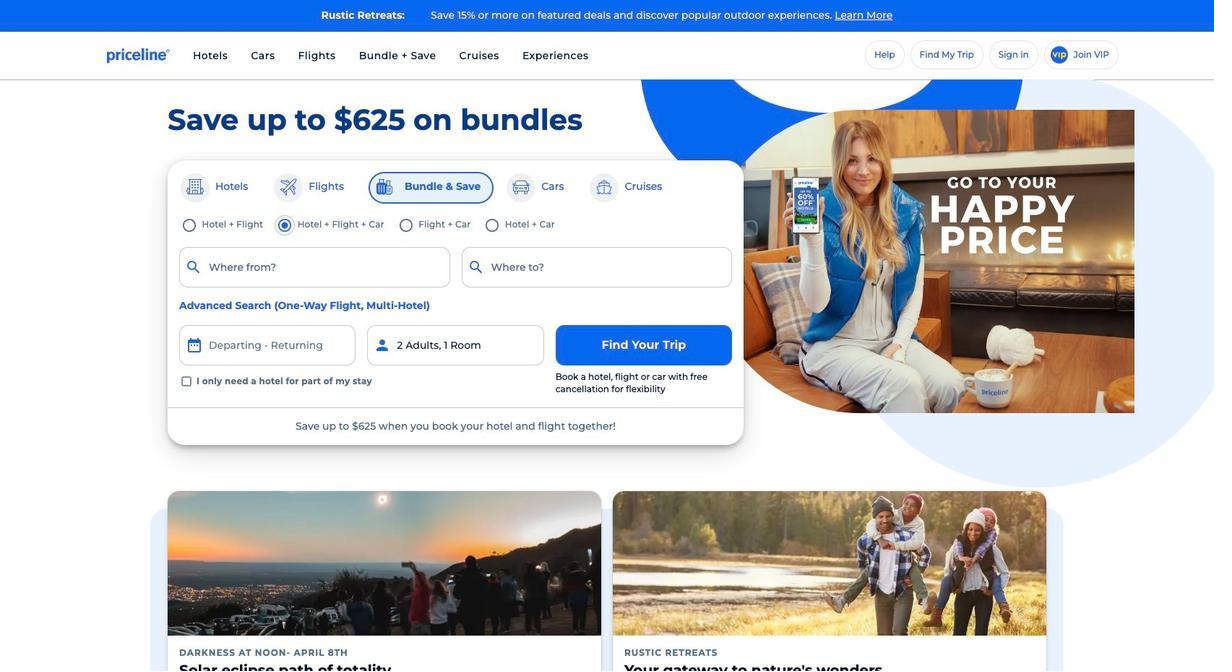 Task type: locate. For each thing, give the bounding box(es) containing it.
None field
[[179, 247, 450, 287], [462, 247, 732, 287]]

2 none field from the left
[[462, 247, 732, 287]]

Where from? field
[[179, 247, 450, 287]]

None button
[[179, 325, 356, 366]]

0 horizontal spatial none field
[[179, 247, 450, 287]]

types of travel tab list
[[179, 172, 732, 204]]

vip badge icon image
[[1051, 46, 1068, 63]]

priceline.com home image
[[107, 47, 170, 63]]

1 none field from the left
[[179, 247, 450, 287]]

1 horizontal spatial none field
[[462, 247, 732, 287]]



Task type: vqa. For each thing, say whether or not it's contained in the screenshot.
the topmost ArrowRight image
no



Task type: describe. For each thing, give the bounding box(es) containing it.
none field where to?
[[462, 247, 732, 287]]

none field where from?
[[179, 247, 450, 287]]

Where to? field
[[462, 247, 732, 287]]



